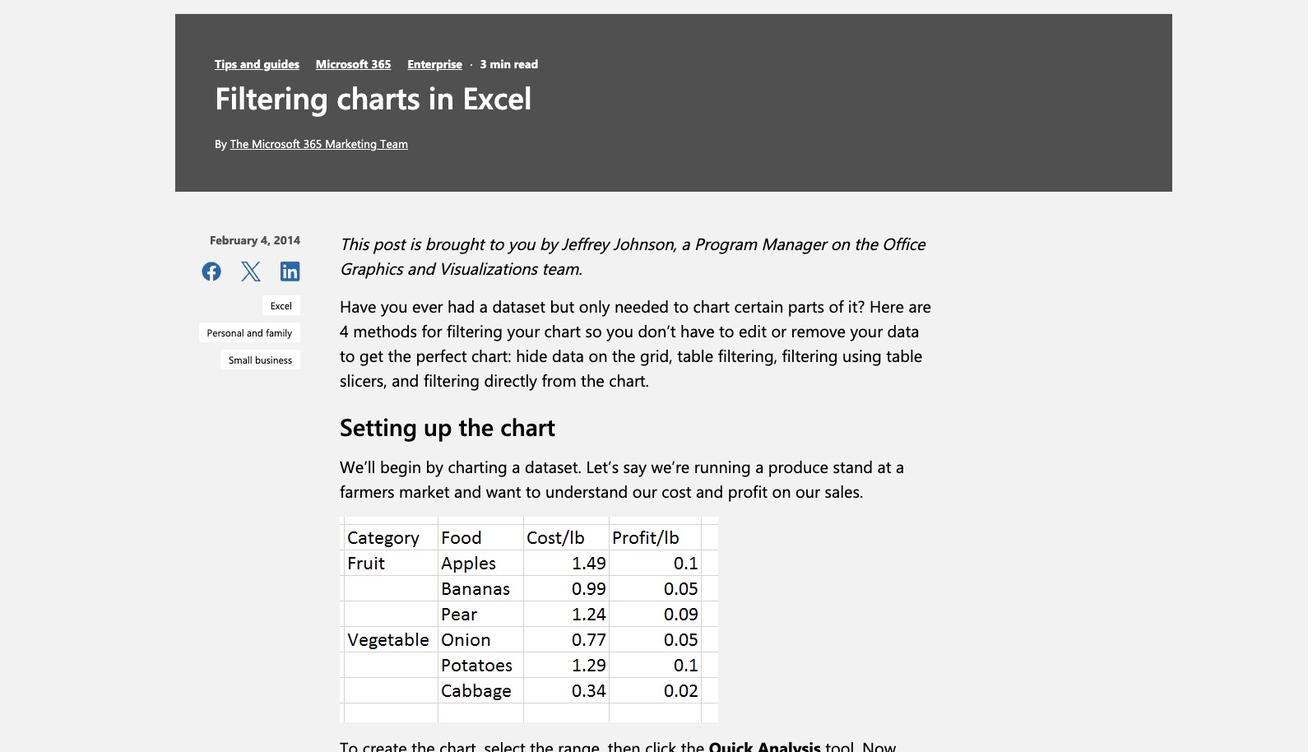 Task type: describe. For each thing, give the bounding box(es) containing it.
on inside this post is brought to you by jeffrey johnson, a program manager on the office graphics and visualizations team.
[[831, 232, 850, 255]]

dataset.
[[525, 455, 582, 477]]

this post is brought to you by jeffrey johnson, a program manager on the office graphics and visualizations team.
[[340, 232, 926, 279]]

let's
[[586, 455, 619, 477]]

the microsoft 365 marketing team link
[[230, 136, 408, 152]]

here
[[870, 295, 905, 317]]

excel link
[[262, 296, 300, 315]]

charts
[[337, 76, 420, 117]]

tips and guides
[[215, 56, 300, 71]]

to inside we'll begin by charting a dataset. let's say we're running a produce stand at a farmers market and want to understand our cost and profit on our sales.
[[526, 480, 541, 502]]

and down charting
[[454, 480, 482, 502]]

edit
[[739, 320, 767, 342]]

microsoft 365
[[316, 56, 392, 71]]

personal and family link
[[199, 323, 300, 343]]

understand
[[546, 480, 628, 502]]

excel inside "excel" link
[[271, 299, 292, 312]]

enterprise link
[[408, 56, 463, 71]]

office
[[883, 232, 926, 255]]

chart.
[[609, 369, 650, 391]]

up
[[424, 411, 452, 442]]

1 table from the left
[[678, 344, 714, 366]]

setting
[[340, 411, 417, 442]]

chart:
[[472, 344, 512, 366]]

are
[[909, 295, 932, 317]]

we'll
[[340, 455, 376, 477]]

a up 'want' at the bottom of page
[[512, 455, 521, 477]]

running
[[695, 455, 751, 477]]

perfect
[[416, 344, 467, 366]]

in
[[429, 76, 454, 117]]

2 vertical spatial filtering
[[424, 369, 480, 391]]

and right tips at top left
[[240, 56, 261, 71]]

to up have
[[674, 295, 689, 317]]

for
[[422, 320, 442, 342]]

profit
[[728, 480, 768, 502]]

tips and guides link
[[215, 56, 300, 71]]

brought
[[425, 232, 484, 255]]

graphics
[[340, 257, 403, 279]]

chart data set. image
[[340, 517, 719, 723]]

2 vertical spatial chart
[[501, 411, 556, 442]]

2014
[[274, 232, 300, 248]]

personal
[[207, 326, 244, 339]]

but
[[550, 295, 575, 317]]

we're
[[652, 455, 690, 477]]

produce
[[769, 455, 829, 477]]

or
[[772, 320, 787, 342]]

from
[[542, 369, 577, 391]]

cost
[[662, 480, 692, 502]]

min
[[490, 56, 511, 71]]

remove
[[792, 320, 846, 342]]

want
[[486, 480, 522, 502]]

say
[[624, 455, 647, 477]]

sales.
[[825, 480, 864, 502]]

hide
[[516, 344, 548, 366]]

small
[[229, 353, 252, 366]]

the right from
[[581, 369, 605, 391]]

small business
[[229, 353, 292, 366]]

jeffrey
[[562, 232, 609, 255]]

read
[[514, 56, 538, 71]]

small business link
[[221, 350, 300, 370]]

by
[[215, 136, 227, 152]]

dataset
[[493, 295, 546, 317]]

the inside this post is brought to you by jeffrey johnson, a program manager on the office graphics and visualizations team.
[[855, 232, 878, 255]]

enterprise
[[408, 56, 463, 71]]

0 vertical spatial chart
[[694, 295, 730, 317]]

you inside this post is brought to you by jeffrey johnson, a program manager on the office graphics and visualizations team.
[[509, 232, 535, 255]]

1 horizontal spatial data
[[888, 320, 920, 342]]

1 vertical spatial data
[[552, 344, 584, 366]]

filtering
[[215, 76, 329, 117]]

post
[[373, 232, 405, 255]]

february
[[210, 232, 258, 248]]

microsoft 365 link
[[316, 56, 392, 71]]

don't
[[638, 320, 676, 342]]

1 vertical spatial you
[[381, 295, 408, 317]]

and inside "have you ever had a dataset but only needed to chart certain parts of it? here are 4 methods for filtering your chart so you don't have to edit or remove your data to get the perfect chart: hide data on the grid, table filtering, filtering using table slicers, and filtering directly from the chart."
[[392, 369, 419, 391]]

begin
[[380, 455, 422, 477]]

market
[[399, 480, 450, 502]]

have
[[681, 320, 715, 342]]

marketing
[[325, 136, 377, 152]]

program
[[695, 232, 757, 255]]

slicers,
[[340, 369, 387, 391]]

team.
[[542, 257, 582, 279]]



Task type: locate. For each thing, give the bounding box(es) containing it.
chart up have
[[694, 295, 730, 317]]

0 horizontal spatial your
[[507, 320, 540, 342]]

to left get
[[340, 344, 355, 366]]

microsoft up filtering charts in excel
[[316, 56, 368, 71]]

1 vertical spatial excel
[[271, 299, 292, 312]]

table down have
[[678, 344, 714, 366]]

a up profit
[[756, 455, 764, 477]]

have
[[340, 295, 377, 317]]

february 4, 2014
[[210, 232, 300, 248]]

0 horizontal spatial excel
[[271, 299, 292, 312]]

a left the program
[[682, 232, 690, 255]]

and left family
[[247, 326, 263, 339]]

get
[[360, 344, 384, 366]]

your up using
[[851, 320, 883, 342]]

our down say
[[633, 480, 658, 502]]

filtering down remove
[[783, 344, 839, 366]]

by up the team.
[[540, 232, 558, 255]]

directly
[[484, 369, 538, 391]]

2 horizontal spatial you
[[607, 320, 634, 342]]

guides
[[264, 56, 300, 71]]

at
[[878, 455, 892, 477]]

you
[[509, 232, 535, 255], [381, 295, 408, 317], [607, 320, 634, 342]]

0 horizontal spatial by
[[426, 455, 444, 477]]

johnson,
[[614, 232, 677, 255]]

0 horizontal spatial table
[[678, 344, 714, 366]]

excel
[[463, 76, 532, 117], [271, 299, 292, 312]]

we'll begin by charting a dataset. let's say we're running a produce stand at a farmers market and want to understand our cost and profit on our sales.
[[340, 455, 905, 502]]

excel up family
[[271, 299, 292, 312]]

1 vertical spatial 365
[[303, 136, 322, 152]]

2 your from the left
[[851, 320, 883, 342]]

3 min read
[[481, 56, 538, 71]]

on down 'produce'
[[773, 480, 792, 502]]

to left edit
[[720, 320, 735, 342]]

0 horizontal spatial data
[[552, 344, 584, 366]]

certain
[[735, 295, 784, 317]]

and right slicers,
[[392, 369, 419, 391]]

of
[[829, 295, 844, 317]]

1 horizontal spatial your
[[851, 320, 883, 342]]

1 vertical spatial on
[[589, 344, 608, 366]]

so
[[586, 320, 602, 342]]

0 vertical spatial filtering
[[447, 320, 503, 342]]

visualizations
[[439, 257, 538, 279]]

the right get
[[388, 344, 412, 366]]

4
[[340, 320, 349, 342]]

ever
[[413, 295, 443, 317]]

by the microsoft 365 marketing team
[[215, 136, 408, 152]]

on down so on the top left of the page
[[589, 344, 608, 366]]

on inside "have you ever had a dataset but only needed to chart certain parts of it? here are 4 methods for filtering your chart so you don't have to edit or remove your data to get the perfect chart: hide data on the grid, table filtering, filtering using table slicers, and filtering directly from the chart."
[[589, 344, 608, 366]]

charting
[[448, 455, 508, 477]]

data down here
[[888, 320, 920, 342]]

the
[[855, 232, 878, 255], [388, 344, 412, 366], [612, 344, 636, 366], [581, 369, 605, 391], [459, 411, 494, 442]]

methods
[[353, 320, 417, 342]]

team
[[380, 136, 408, 152]]

table right using
[[887, 344, 923, 366]]

by up market
[[426, 455, 444, 477]]

manager
[[762, 232, 827, 255]]

4,
[[261, 232, 271, 248]]

a inside "have you ever had a dataset but only needed to chart certain parts of it? here are 4 methods for filtering your chart so you don't have to edit or remove your data to get the perfect chart: hide data on the grid, table filtering, filtering using table slicers, and filtering directly from the chart."
[[480, 295, 488, 317]]

1 horizontal spatial on
[[773, 480, 792, 502]]

on right manager
[[831, 232, 850, 255]]

1 horizontal spatial our
[[796, 480, 821, 502]]

it?
[[849, 295, 866, 317]]

1 horizontal spatial you
[[509, 232, 535, 255]]

365 up charts
[[372, 56, 392, 71]]

a
[[682, 232, 690, 255], [480, 295, 488, 317], [512, 455, 521, 477], [756, 455, 764, 477], [896, 455, 905, 477]]

1 horizontal spatial by
[[540, 232, 558, 255]]

0 horizontal spatial you
[[381, 295, 408, 317]]

a inside this post is brought to you by jeffrey johnson, a program manager on the office graphics and visualizations team.
[[682, 232, 690, 255]]

2 table from the left
[[887, 344, 923, 366]]

tips
[[215, 56, 237, 71]]

1 horizontal spatial 365
[[372, 56, 392, 71]]

0 vertical spatial excel
[[463, 76, 532, 117]]

the left office
[[855, 232, 878, 255]]

and down running
[[696, 480, 724, 502]]

microsoft right the
[[252, 136, 300, 152]]

1 your from the left
[[507, 320, 540, 342]]

0 vertical spatial microsoft
[[316, 56, 368, 71]]

1 horizontal spatial table
[[887, 344, 923, 366]]

1 vertical spatial filtering
[[783, 344, 839, 366]]

excel down min
[[463, 76, 532, 117]]

2 vertical spatial on
[[773, 480, 792, 502]]

personal and family
[[207, 326, 292, 339]]

business
[[255, 353, 292, 366]]

data
[[888, 320, 920, 342], [552, 344, 584, 366]]

you up visualizations
[[509, 232, 535, 255]]

0 horizontal spatial on
[[589, 344, 608, 366]]

stand
[[834, 455, 873, 477]]

filtering down perfect
[[424, 369, 480, 391]]

0 vertical spatial you
[[509, 232, 535, 255]]

needed
[[615, 295, 669, 317]]

0 vertical spatial on
[[831, 232, 850, 255]]

to right 'want' at the bottom of page
[[526, 480, 541, 502]]

2 our from the left
[[796, 480, 821, 502]]

table
[[678, 344, 714, 366], [887, 344, 923, 366]]

and
[[240, 56, 261, 71], [407, 257, 435, 279], [247, 326, 263, 339], [392, 369, 419, 391], [454, 480, 482, 502], [696, 480, 724, 502]]

setting up the chart
[[340, 411, 556, 442]]

1 vertical spatial chart
[[545, 320, 581, 342]]

the right up
[[459, 411, 494, 442]]

by inside this post is brought to you by jeffrey johnson, a program manager on the office graphics and visualizations team.
[[540, 232, 558, 255]]

you right so on the top left of the page
[[607, 320, 634, 342]]

grid,
[[640, 344, 673, 366]]

and inside this post is brought to you by jeffrey johnson, a program manager on the office graphics and visualizations team.
[[407, 257, 435, 279]]

on inside we'll begin by charting a dataset. let's say we're running a produce stand at a farmers market and want to understand our cost and profit on our sales.
[[773, 480, 792, 502]]

data up from
[[552, 344, 584, 366]]

to
[[489, 232, 504, 255], [674, 295, 689, 317], [720, 320, 735, 342], [340, 344, 355, 366], [526, 480, 541, 502]]

365
[[372, 56, 392, 71], [303, 136, 322, 152]]

to inside this post is brought to you by jeffrey johnson, a program manager on the office graphics and visualizations team.
[[489, 232, 504, 255]]

the
[[230, 136, 249, 152]]

have you ever had a dataset but only needed to chart certain parts of it? here are 4 methods for filtering your chart so you don't have to edit or remove your data to get the perfect chart: hide data on the grid, table filtering, filtering using table slicers, and filtering directly from the chart.
[[340, 295, 932, 391]]

is
[[410, 232, 421, 255]]

0 horizontal spatial 365
[[303, 136, 322, 152]]

chart up dataset.
[[501, 411, 556, 442]]

using
[[843, 344, 882, 366]]

3
[[481, 56, 487, 71]]

to up visualizations
[[489, 232, 504, 255]]

on
[[831, 232, 850, 255], [589, 344, 608, 366], [773, 480, 792, 502]]

family
[[266, 326, 292, 339]]

parts
[[788, 295, 825, 317]]

only
[[579, 295, 610, 317]]

1 our from the left
[[633, 480, 658, 502]]

farmers
[[340, 480, 395, 502]]

chart
[[694, 295, 730, 317], [545, 320, 581, 342], [501, 411, 556, 442]]

our down 'produce'
[[796, 480, 821, 502]]

had
[[448, 295, 475, 317]]

this
[[340, 232, 369, 255]]

0 horizontal spatial microsoft
[[252, 136, 300, 152]]

2 vertical spatial you
[[607, 320, 634, 342]]

1 vertical spatial microsoft
[[252, 136, 300, 152]]

filtering,
[[718, 344, 778, 366]]

365 left the marketing at the top left of page
[[303, 136, 322, 152]]

a right at in the bottom right of the page
[[896, 455, 905, 477]]

0 vertical spatial by
[[540, 232, 558, 255]]

by inside we'll begin by charting a dataset. let's say we're running a produce stand at a farmers market and want to understand our cost and profit on our sales.
[[426, 455, 444, 477]]

by
[[540, 232, 558, 255], [426, 455, 444, 477]]

microsoft
[[316, 56, 368, 71], [252, 136, 300, 152]]

0 vertical spatial data
[[888, 320, 920, 342]]

filtering charts in excel
[[215, 76, 532, 117]]

your down dataset
[[507, 320, 540, 342]]

and down is
[[407, 257, 435, 279]]

1 horizontal spatial microsoft
[[316, 56, 368, 71]]

1 vertical spatial by
[[426, 455, 444, 477]]

filtering down had
[[447, 320, 503, 342]]

you up methods
[[381, 295, 408, 317]]

chart down but
[[545, 320, 581, 342]]

2 horizontal spatial on
[[831, 232, 850, 255]]

1 horizontal spatial excel
[[463, 76, 532, 117]]

your
[[507, 320, 540, 342], [851, 320, 883, 342]]

the up chart.
[[612, 344, 636, 366]]

0 vertical spatial 365
[[372, 56, 392, 71]]

0 horizontal spatial our
[[633, 480, 658, 502]]

a right had
[[480, 295, 488, 317]]



Task type: vqa. For each thing, say whether or not it's contained in the screenshot.
top DATA
yes



